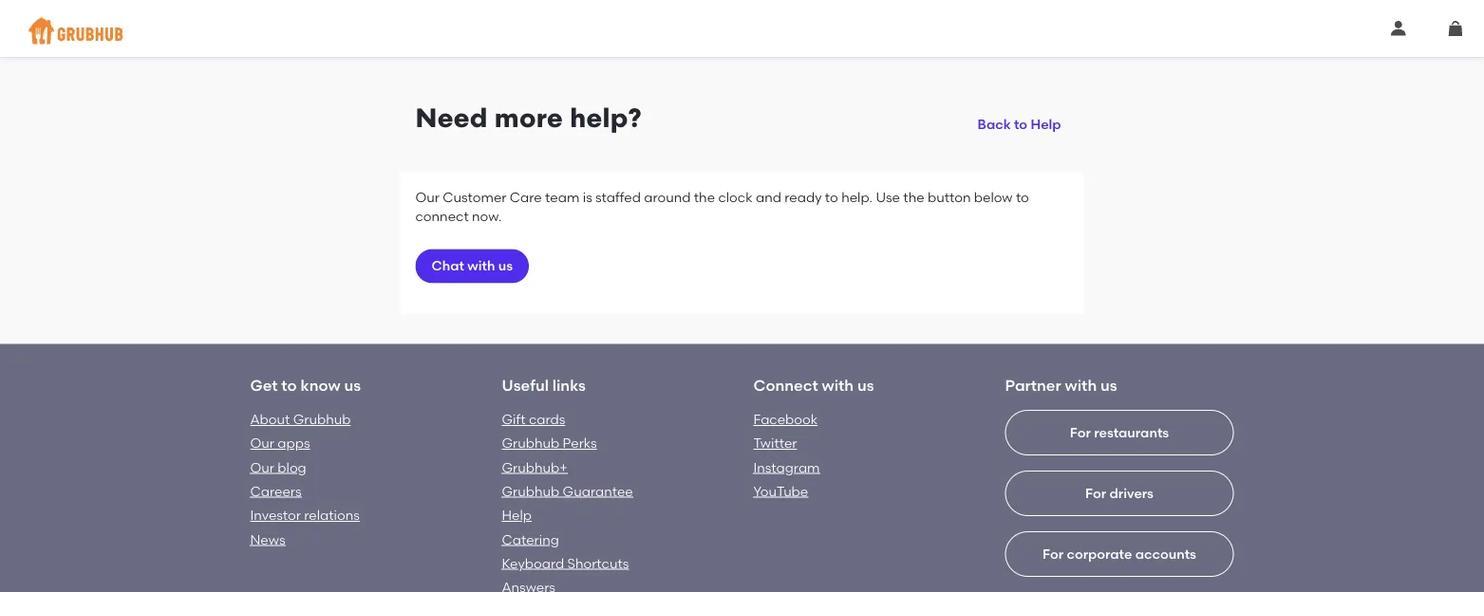 Task type: locate. For each thing, give the bounding box(es) containing it.
grubhub down gift cards link
[[502, 436, 560, 452]]

our apps link
[[250, 436, 310, 452]]

useful links
[[502, 376, 586, 394]]

grubhub inside about grubhub our apps our                                     blog careers investor                                     relations news
[[293, 412, 351, 428]]

help.
[[842, 189, 873, 205]]

us right know
[[344, 376, 361, 394]]

guarantee
[[563, 484, 633, 500]]

our up 'careers' link
[[250, 460, 274, 476]]

to inside back to help 'link'
[[1014, 116, 1028, 132]]

about grubhub our apps our                                     blog careers investor                                     relations news
[[250, 412, 360, 548]]

us down now.
[[498, 258, 513, 274]]

grubhub down grubhub+ link
[[502, 484, 560, 500]]

with right connect
[[822, 376, 854, 394]]

facebook
[[754, 412, 818, 428]]

gift cards link
[[502, 412, 565, 428]]

2 vertical spatial for
[[1043, 546, 1064, 562]]

keyboard shortcuts link
[[502, 556, 629, 572]]

help right back
[[1031, 116, 1061, 132]]

around
[[644, 189, 691, 205]]

0 horizontal spatial with
[[468, 258, 495, 274]]

us for chat with us
[[498, 258, 513, 274]]

grubhub
[[293, 412, 351, 428], [502, 436, 560, 452], [502, 484, 560, 500]]

grubhub guarantee link
[[502, 484, 633, 500]]

help
[[1031, 116, 1061, 132], [502, 508, 532, 524]]

help?
[[570, 102, 642, 134]]

to right below
[[1016, 189, 1029, 205]]

grubhub down know
[[293, 412, 351, 428]]

for inside for restaurants link
[[1070, 425, 1091, 441]]

us right connect
[[858, 376, 874, 394]]

grubhub logo image
[[28, 12, 123, 50]]

about grubhub link
[[250, 412, 351, 428]]

for left 'drivers' at bottom right
[[1086, 486, 1107, 502]]

us up for restaurants
[[1101, 376, 1118, 394]]

to
[[1014, 116, 1028, 132], [825, 189, 838, 205], [1016, 189, 1029, 205], [281, 376, 297, 394]]

0 horizontal spatial help
[[502, 508, 532, 524]]

grubhub+
[[502, 460, 568, 476]]

0 vertical spatial for
[[1070, 425, 1091, 441]]

use
[[876, 189, 900, 205]]

staffed
[[596, 189, 641, 205]]

with
[[468, 258, 495, 274], [822, 376, 854, 394], [1065, 376, 1097, 394]]

1 vertical spatial for
[[1086, 486, 1107, 502]]

perks
[[563, 436, 597, 452]]

us
[[498, 258, 513, 274], [344, 376, 361, 394], [858, 376, 874, 394], [1101, 376, 1118, 394]]

chat with us
[[432, 258, 513, 274]]

restaurants
[[1094, 425, 1169, 441]]

2 small image from the left
[[1448, 21, 1464, 36]]

and
[[756, 189, 782, 205]]

for inside for corporate accounts link
[[1043, 546, 1064, 562]]

careers
[[250, 484, 302, 500]]

for left "restaurants" at right
[[1070, 425, 1091, 441]]

the right use
[[904, 189, 925, 205]]

2 the from the left
[[904, 189, 925, 205]]

investor                                     relations link
[[250, 508, 360, 524]]

with for chat
[[468, 258, 495, 274]]

0 horizontal spatial the
[[694, 189, 715, 205]]

the
[[694, 189, 715, 205], [904, 189, 925, 205]]

news link
[[250, 532, 285, 548]]

for
[[1070, 425, 1091, 441], [1086, 486, 1107, 502], [1043, 546, 1064, 562]]

for for for drivers
[[1086, 486, 1107, 502]]

0 vertical spatial grubhub
[[293, 412, 351, 428]]

partner
[[1005, 376, 1062, 394]]

1 vertical spatial help
[[502, 508, 532, 524]]

2 horizontal spatial with
[[1065, 376, 1097, 394]]

0 horizontal spatial small image
[[1391, 21, 1407, 36]]

twitter
[[754, 436, 797, 452]]

our
[[416, 189, 440, 205], [250, 436, 274, 452], [250, 460, 274, 476]]

our up connect
[[416, 189, 440, 205]]

1 horizontal spatial small image
[[1448, 21, 1464, 36]]

instagram link
[[754, 460, 820, 476]]

youtube link
[[754, 484, 809, 500]]

help up catering
[[502, 508, 532, 524]]

1 horizontal spatial the
[[904, 189, 925, 205]]

the left the clock
[[694, 189, 715, 205]]

with right chat
[[468, 258, 495, 274]]

get
[[250, 376, 278, 394]]

back to help
[[978, 116, 1061, 132]]

0 vertical spatial help
[[1031, 116, 1061, 132]]

for left corporate
[[1043, 546, 1064, 562]]

instagram
[[754, 460, 820, 476]]

team
[[545, 189, 580, 205]]

drivers
[[1110, 486, 1154, 502]]

us for connect with us
[[858, 376, 874, 394]]

catering
[[502, 532, 559, 548]]

blog
[[278, 460, 306, 476]]

care
[[510, 189, 542, 205]]

us inside button
[[498, 258, 513, 274]]

1 the from the left
[[694, 189, 715, 205]]

with right partner
[[1065, 376, 1097, 394]]

1 horizontal spatial with
[[822, 376, 854, 394]]

0 vertical spatial our
[[416, 189, 440, 205]]

with inside button
[[468, 258, 495, 274]]

customer
[[443, 189, 507, 205]]

corporate
[[1067, 546, 1133, 562]]

news
[[250, 532, 285, 548]]

1 horizontal spatial help
[[1031, 116, 1061, 132]]

to right back
[[1014, 116, 1028, 132]]

our down about
[[250, 436, 274, 452]]

small image
[[1391, 21, 1407, 36], [1448, 21, 1464, 36]]

youtube
[[754, 484, 809, 500]]

for inside for drivers link
[[1086, 486, 1107, 502]]

facebook twitter instagram youtube
[[754, 412, 820, 500]]

back
[[978, 116, 1011, 132]]



Task type: vqa. For each thing, say whether or not it's contained in the screenshot.
Payments link
no



Task type: describe. For each thing, give the bounding box(es) containing it.
more
[[495, 102, 563, 134]]

us for partner with us
[[1101, 376, 1118, 394]]

for drivers
[[1086, 486, 1154, 502]]

know
[[301, 376, 341, 394]]

our customer care team is staffed around the clock and ready to help. use the button below to connect now.
[[416, 189, 1029, 225]]

for restaurants link
[[1005, 410, 1234, 593]]

keyboard
[[502, 556, 564, 572]]

partner with us
[[1005, 376, 1118, 394]]

grubhub perks link
[[502, 436, 597, 452]]

cards
[[529, 412, 565, 428]]

for corporate accounts
[[1043, 546, 1197, 562]]

need more help?
[[416, 102, 642, 134]]

our inside our customer care team is staffed around the clock and ready to help. use the button below to connect now.
[[416, 189, 440, 205]]

get to know us
[[250, 376, 361, 394]]

to left help.
[[825, 189, 838, 205]]

2 vertical spatial grubhub
[[502, 484, 560, 500]]

now.
[[472, 208, 502, 225]]

for restaurants
[[1070, 425, 1169, 441]]

connect
[[416, 208, 469, 225]]

for drivers link
[[1005, 471, 1234, 593]]

useful
[[502, 376, 549, 394]]

careers link
[[250, 484, 302, 500]]

our                                     blog link
[[250, 460, 306, 476]]

facebook link
[[754, 412, 818, 428]]

twitter link
[[754, 436, 797, 452]]

below
[[974, 189, 1013, 205]]

need
[[416, 102, 488, 134]]

help inside 'link'
[[1031, 116, 1061, 132]]

help link
[[502, 508, 532, 524]]

for corporate accounts link
[[1005, 532, 1234, 593]]

for for for restaurants
[[1070, 425, 1091, 441]]

gift cards grubhub perks grubhub+ grubhub guarantee help catering keyboard shortcuts
[[502, 412, 633, 572]]

investor
[[250, 508, 301, 524]]

chat
[[432, 258, 464, 274]]

ready
[[785, 189, 822, 205]]

shortcuts
[[568, 556, 629, 572]]

connect
[[754, 376, 818, 394]]

connect with us
[[754, 376, 874, 394]]

accounts
[[1136, 546, 1197, 562]]

grubhub+ link
[[502, 460, 568, 476]]

1 vertical spatial our
[[250, 436, 274, 452]]

links
[[553, 376, 586, 394]]

button
[[928, 189, 971, 205]]

catering link
[[502, 532, 559, 548]]

for for for corporate accounts
[[1043, 546, 1064, 562]]

to right get
[[281, 376, 297, 394]]

help inside gift cards grubhub perks grubhub+ grubhub guarantee help catering keyboard shortcuts
[[502, 508, 532, 524]]

is
[[583, 189, 592, 205]]

apps
[[278, 436, 310, 452]]

clock
[[718, 189, 753, 205]]

1 small image from the left
[[1391, 21, 1407, 36]]

with for partner
[[1065, 376, 1097, 394]]

with for connect
[[822, 376, 854, 394]]

about
[[250, 412, 290, 428]]

2 vertical spatial our
[[250, 460, 274, 476]]

chat with us button
[[416, 249, 529, 283]]

relations
[[304, 508, 360, 524]]

gift
[[502, 412, 526, 428]]

back to help link
[[970, 102, 1069, 136]]

1 vertical spatial grubhub
[[502, 436, 560, 452]]



